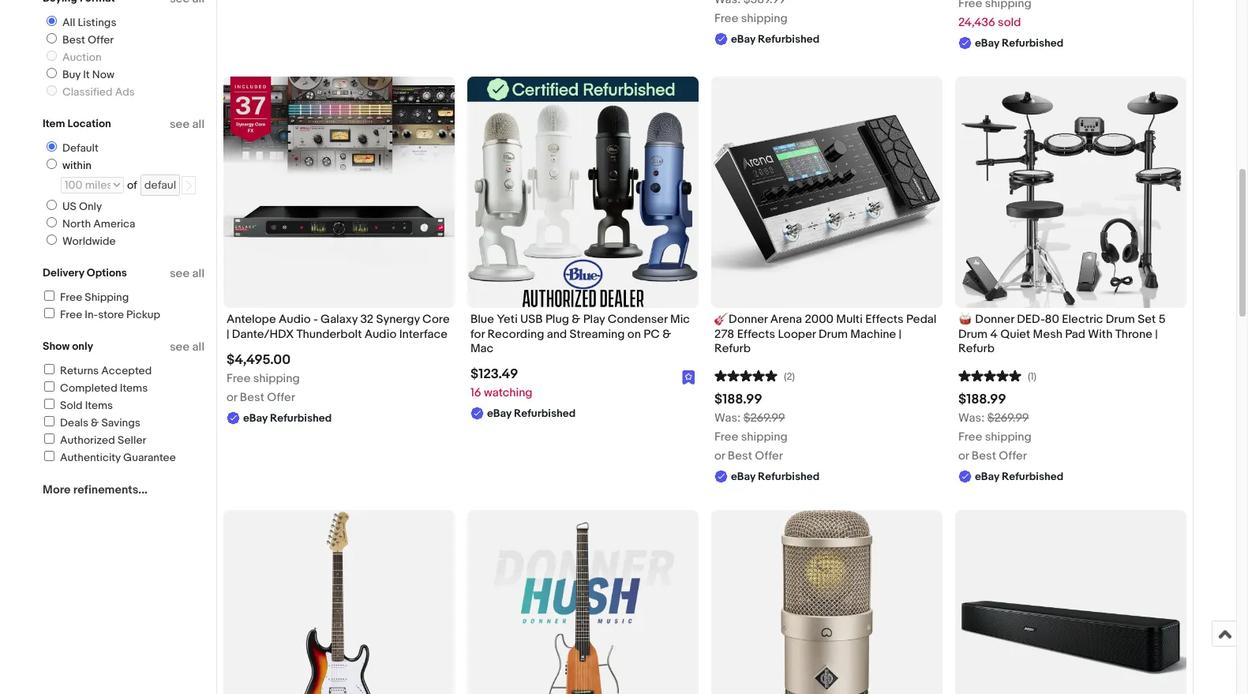 Task type: locate. For each thing, give the bounding box(es) containing it.
1 horizontal spatial $188.99
[[959, 392, 1007, 407]]

refurb down 🎸donner on the top right
[[715, 341, 751, 356]]

see for free shipping
[[170, 266, 190, 281]]

1 horizontal spatial |
[[899, 327, 902, 342]]

🥁 donner ded-80 electric drum set 5 drum 4 quiet mesh pad with throne | refurb image
[[956, 77, 1187, 308]]

2 vertical spatial all
[[192, 340, 205, 355]]

blue
[[471, 312, 494, 327]]

all listings
[[62, 16, 116, 29]]

authenticity
[[60, 451, 121, 464]]

3 see all button from the top
[[170, 340, 205, 355]]

0 vertical spatial items
[[120, 381, 148, 395]]

1 vertical spatial see all
[[170, 266, 205, 281]]

| left 5 in the top of the page
[[1156, 327, 1158, 342]]

deals & savings
[[60, 416, 140, 430]]

sold items
[[60, 399, 113, 412]]

0 horizontal spatial items
[[85, 399, 113, 412]]

2 $269.99 from the left
[[988, 411, 1030, 426]]

1 vertical spatial see
[[170, 266, 190, 281]]

5 out of 5 stars image
[[715, 368, 778, 383], [959, 368, 1022, 383]]

see for default
[[170, 117, 190, 132]]

or inside "$4,495.00 free shipping or best offer"
[[227, 390, 237, 405]]

0 vertical spatial see
[[170, 117, 190, 132]]

deals & savings link
[[42, 416, 140, 430]]

see all for returns accepted
[[170, 340, 205, 355]]

Returns Accepted checkbox
[[44, 364, 54, 374]]

audio
[[279, 312, 311, 327], [365, 327, 397, 342]]

1 $188.99 was: $269.99 free shipping or best offer from the left
[[715, 392, 788, 464]]

effects right 278 at the right top of page
[[737, 327, 776, 342]]

1 all from the top
[[192, 117, 205, 132]]

returns accepted link
[[42, 364, 152, 378]]

1 $188.99 from the left
[[715, 392, 763, 407]]

2 see all button from the top
[[170, 266, 205, 281]]

$188.99 was: $269.99 free shipping or best offer
[[715, 392, 788, 464], [959, 392, 1032, 464]]

was: down (2) link
[[715, 411, 741, 426]]

authorized seller
[[60, 434, 146, 447]]

2 vertical spatial see
[[170, 340, 190, 355]]

now
[[92, 68, 115, 81]]

1 was: from the left
[[715, 411, 741, 426]]

arena
[[771, 312, 802, 327]]

0 horizontal spatial refurb
[[715, 341, 751, 356]]

worldwide
[[62, 235, 116, 248]]

(1) link
[[959, 368, 1037, 383]]

1 see all from the top
[[170, 117, 205, 132]]

donner
[[976, 312, 1015, 327]]

1 horizontal spatial or
[[715, 449, 725, 464]]

3 all from the top
[[192, 340, 205, 355]]

🎸donner arena 2000 multi effects pedal 278 effects looper drum machine | refurb image
[[712, 77, 943, 308]]

1 see all button from the top
[[170, 117, 205, 132]]

3 see all from the top
[[170, 340, 205, 355]]

& up authorized seller link
[[91, 416, 99, 430]]

ebay refurbished
[[731, 32, 820, 45], [975, 37, 1064, 50], [487, 407, 576, 420], [243, 411, 332, 425], [731, 470, 820, 483], [975, 470, 1064, 483]]

1 5 out of 5 stars image from the left
[[715, 368, 778, 383]]

audio left -
[[279, 312, 311, 327]]

1 horizontal spatial items
[[120, 381, 148, 395]]

ebay
[[731, 32, 756, 45], [975, 37, 1000, 50], [487, 407, 512, 420], [243, 411, 268, 425], [731, 470, 756, 483], [975, 470, 1000, 483]]

$188.99 down '(1)' link
[[959, 392, 1007, 407]]

16
[[471, 385, 481, 400]]

within radio
[[47, 159, 57, 169]]

1 [object undefined] image from the top
[[683, 370, 696, 385]]

$123.49
[[471, 366, 518, 382]]

mac
[[471, 341, 494, 356]]

items for completed items
[[120, 381, 148, 395]]

america
[[93, 217, 135, 231]]

audio left interface
[[365, 327, 397, 342]]

blue yeti usb plug & play condenser mic for recording and streaming on pc & mac image
[[468, 77, 699, 308]]

shipping
[[85, 291, 129, 304]]

& right pc
[[663, 327, 671, 342]]

1 horizontal spatial $269.99
[[988, 411, 1030, 426]]

all for free shipping
[[192, 266, 205, 281]]

or for 🥁 donner ded-80 electric drum set 5 drum 4 quiet mesh pad with throne | refurb
[[959, 449, 969, 464]]

refurb down 🥁
[[959, 341, 995, 356]]

or
[[227, 390, 237, 405], [715, 449, 725, 464], [959, 449, 969, 464]]

0 horizontal spatial drum
[[819, 327, 848, 342]]

16 watching
[[471, 385, 533, 400]]

see all button for free shipping
[[170, 266, 205, 281]]

$4,495.00 free shipping or best offer
[[227, 352, 300, 405]]

shipping inside "$4,495.00 free shipping or best offer"
[[253, 371, 300, 386]]

buy
[[62, 68, 81, 81]]

0 horizontal spatial $269.99
[[744, 411, 785, 426]]

free inside "$4,495.00 free shipping or best offer"
[[227, 371, 251, 386]]

| left dante/hdx
[[227, 327, 229, 342]]

free shipping link
[[42, 291, 129, 304]]

$188.99 was: $269.99 free shipping or best offer down '(1)' link
[[959, 392, 1032, 464]]

items
[[120, 381, 148, 395], [85, 399, 113, 412]]

🎸donner arena 2000 multi effects pedal 278 effects looper drum machine | refurb
[[715, 312, 937, 356]]

2 horizontal spatial or
[[959, 449, 969, 464]]

| inside 🎸donner arena 2000 multi effects pedal 278 effects looper drum machine | refurb
[[899, 327, 902, 342]]

Classified Ads radio
[[47, 85, 57, 96]]

free in-store pickup
[[60, 308, 160, 321]]

2 $188.99 from the left
[[959, 392, 1007, 407]]

core
[[423, 312, 450, 327]]

drum left set
[[1106, 312, 1136, 327]]

synergy
[[376, 312, 420, 327]]

0 horizontal spatial was:
[[715, 411, 741, 426]]

see all button for default
[[170, 117, 205, 132]]

2 vertical spatial see all
[[170, 340, 205, 355]]

2 horizontal spatial |
[[1156, 327, 1158, 342]]

was:
[[715, 411, 741, 426], [959, 411, 985, 426]]

Authenticity Guarantee checkbox
[[44, 451, 54, 461]]

items up deals & savings
[[85, 399, 113, 412]]

5 out of 5 stars image left (2)
[[715, 368, 778, 383]]

Free In-store Pickup checkbox
[[44, 308, 54, 318]]

$188.99 down (2) link
[[715, 392, 763, 407]]

within
[[62, 159, 92, 172]]

north america
[[62, 217, 135, 231]]

0 horizontal spatial $188.99 was: $269.99 free shipping or best offer
[[715, 392, 788, 464]]

savings
[[101, 416, 140, 430]]

more
[[43, 483, 71, 498]]

1 horizontal spatial refurb
[[959, 341, 995, 356]]

[object undefined] image
[[683, 370, 696, 385], [683, 370, 696, 385]]

best offer link
[[40, 33, 117, 47]]

mic
[[670, 312, 690, 327]]

only
[[72, 340, 93, 353]]

shipping
[[741, 11, 788, 26], [253, 371, 300, 386], [741, 430, 788, 445], [985, 430, 1032, 445]]

best
[[62, 33, 85, 47], [240, 390, 265, 405], [728, 449, 753, 464], [972, 449, 997, 464]]

show only
[[43, 340, 93, 353]]

neumann m147 large diaphragm cardioid tube condenser microphone (factory repack) image
[[712, 510, 943, 694]]

antelope
[[227, 312, 276, 327]]

2 [object undefined] image from the top
[[683, 370, 696, 385]]

5
[[1159, 312, 1166, 327]]

2 see from the top
[[170, 266, 190, 281]]

|
[[227, 327, 229, 342], [899, 327, 902, 342], [1156, 327, 1158, 342]]

multi
[[837, 312, 863, 327]]

drum right looper
[[819, 327, 848, 342]]

1 vertical spatial items
[[85, 399, 113, 412]]

it
[[83, 68, 90, 81]]

1 refurb from the left
[[715, 341, 751, 356]]

returns
[[60, 364, 99, 378]]

completed items
[[60, 381, 148, 395]]

plug
[[546, 312, 569, 327]]

32
[[360, 312, 374, 327]]

(2) link
[[715, 368, 795, 383]]

| inside "🥁 donner ded-80 electric drum set 5 drum 4 quiet mesh pad with throne | refurb"
[[1156, 327, 1158, 342]]

1 horizontal spatial effects
[[866, 312, 904, 327]]

2 $188.99 was: $269.99 free shipping or best offer from the left
[[959, 392, 1032, 464]]

$188.99 was: $269.99 free shipping or best offer for 🥁 donner ded-80 electric drum set 5 drum 4 quiet mesh pad with throne | refurb
[[959, 392, 1032, 464]]

sold
[[60, 399, 83, 412]]

🥁 donner ded-80 electric drum set 5 drum 4 quiet mesh pad with throne | refurb link
[[959, 312, 1184, 360]]

$269.99 down (2) link
[[744, 411, 785, 426]]

All Listings radio
[[47, 16, 57, 26]]

seller
[[118, 434, 146, 447]]

$188.99 for 🎸donner arena 2000 multi effects pedal 278 effects looper drum machine | refurb
[[715, 392, 763, 407]]

item
[[43, 117, 65, 130]]

2 was: from the left
[[959, 411, 985, 426]]

was: down '(1)' link
[[959, 411, 985, 426]]

Free Shipping checkbox
[[44, 291, 54, 301]]

see all button
[[170, 117, 205, 132], [170, 266, 205, 281], [170, 340, 205, 355]]

🎸 donner dst-100 electric guitar single coil spilt humbucker pickup | refurbish image
[[224, 510, 455, 694]]

1 vertical spatial all
[[192, 266, 205, 281]]

effects right the multi
[[866, 312, 904, 327]]

watching
[[484, 385, 533, 400]]

antelope audio - galaxy 32 synergy core | dante/hdx thunderbolt audio interface link
[[227, 312, 452, 346]]

$269.99
[[744, 411, 785, 426], [988, 411, 1030, 426]]

free
[[715, 11, 739, 26], [60, 291, 82, 304], [60, 308, 82, 321], [227, 371, 251, 386], [715, 430, 739, 445], [959, 430, 983, 445]]

| left 'pedal'
[[899, 327, 902, 342]]

2 see all from the top
[[170, 266, 205, 281]]

1 vertical spatial see all button
[[170, 266, 205, 281]]

US Only radio
[[47, 200, 57, 210]]

$188.99
[[715, 392, 763, 407], [959, 392, 1007, 407]]

2 5 out of 5 stars image from the left
[[959, 368, 1022, 383]]

1 horizontal spatial 5 out of 5 stars image
[[959, 368, 1022, 383]]

& left play
[[572, 312, 581, 327]]

refinements...
[[73, 483, 148, 498]]

3 see from the top
[[170, 340, 190, 355]]

or for 🎸donner arena 2000 multi effects pedal 278 effects looper drum machine | refurb
[[715, 449, 725, 464]]

refurb inside 🎸donner arena 2000 multi effects pedal 278 effects looper drum machine | refurb
[[715, 341, 751, 356]]

2 | from the left
[[899, 327, 902, 342]]

sold
[[998, 15, 1022, 30]]

drum inside 🎸donner arena 2000 multi effects pedal 278 effects looper drum machine | refurb
[[819, 327, 848, 342]]

1 horizontal spatial was:
[[959, 411, 985, 426]]

store
[[98, 308, 124, 321]]

5 out of 5 stars image down 4
[[959, 368, 1022, 383]]

Buy It Now radio
[[47, 68, 57, 78]]

us
[[62, 200, 76, 213]]

0 horizontal spatial or
[[227, 390, 237, 405]]

all for returns accepted
[[192, 340, 205, 355]]

1 | from the left
[[227, 327, 229, 342]]

worldwide link
[[40, 235, 119, 248]]

go image
[[183, 180, 194, 191]]

see all
[[170, 117, 205, 132], [170, 266, 205, 281], [170, 340, 205, 355]]

0 horizontal spatial |
[[227, 327, 229, 342]]

2 all from the top
[[192, 266, 205, 281]]

2 vertical spatial see all button
[[170, 340, 205, 355]]

1 horizontal spatial &
[[572, 312, 581, 327]]

items down "accepted"
[[120, 381, 148, 395]]

-
[[313, 312, 318, 327]]

0 vertical spatial see all button
[[170, 117, 205, 132]]

$188.99 was: $269.99 free shipping or best offer down (2) link
[[715, 392, 788, 464]]

1 horizontal spatial $188.99 was: $269.99 free shipping or best offer
[[959, 392, 1032, 464]]

0 horizontal spatial $188.99
[[715, 392, 763, 407]]

0 vertical spatial all
[[192, 117, 205, 132]]

Best Offer radio
[[47, 33, 57, 43]]

2 refurb from the left
[[959, 341, 995, 356]]

$4,495.00
[[227, 352, 291, 368]]

0 vertical spatial see all
[[170, 117, 205, 132]]

best inside "$4,495.00 free shipping or best offer"
[[240, 390, 265, 405]]

24,436
[[959, 15, 996, 30]]

drum left 4
[[959, 327, 988, 342]]

pickup
[[126, 308, 160, 321]]

see for returns accepted
[[170, 340, 190, 355]]

1 $269.99 from the left
[[744, 411, 785, 426]]

3 | from the left
[[1156, 327, 1158, 342]]

refurbished
[[758, 32, 820, 45], [1002, 37, 1064, 50], [514, 407, 576, 420], [270, 411, 332, 425], [758, 470, 820, 483], [1002, 470, 1064, 483]]

Completed Items checkbox
[[44, 381, 54, 392]]

0 horizontal spatial 5 out of 5 stars image
[[715, 368, 778, 383]]

🎸donner
[[715, 312, 768, 327]]

1 see from the top
[[170, 117, 190, 132]]

auction
[[62, 51, 102, 64]]

all listings link
[[40, 16, 120, 29]]

$269.99 down '(1)' link
[[988, 411, 1030, 426]]



Task type: describe. For each thing, give the bounding box(es) containing it.
see all button for returns accepted
[[170, 340, 205, 355]]

🥁 donner ded-80 electric drum set 5 drum 4 quiet mesh pad with throne | refurb
[[959, 312, 1166, 356]]

pedal
[[907, 312, 937, 327]]

buy it now
[[62, 68, 115, 81]]

yeti
[[497, 312, 518, 327]]

location
[[68, 117, 111, 130]]

and
[[547, 327, 567, 342]]

1 horizontal spatial audio
[[365, 327, 397, 342]]

Auction radio
[[47, 51, 57, 61]]

play
[[583, 312, 605, 327]]

north america link
[[40, 217, 139, 231]]

blue yeti usb plug & play condenser mic for recording and streaming on pc & mac
[[471, 312, 690, 356]]

free shipping
[[60, 291, 129, 304]]

auction link
[[40, 51, 105, 64]]

classified ads
[[62, 85, 135, 99]]

$269.99 for looper
[[744, 411, 785, 426]]

2 horizontal spatial drum
[[1106, 312, 1136, 327]]

options
[[87, 266, 127, 280]]

refurb inside "🥁 donner ded-80 electric drum set 5 drum 4 quiet mesh pad with throne | refurb"
[[959, 341, 995, 356]]

us only link
[[40, 200, 105, 213]]

80
[[1045, 312, 1060, 327]]

0 horizontal spatial audio
[[279, 312, 311, 327]]

Default radio
[[47, 141, 57, 152]]

item location
[[43, 117, 111, 130]]

recording
[[488, 327, 544, 342]]

completed items link
[[42, 381, 148, 395]]

was: for 🥁 donner ded-80 electric drum set 5 drum 4 quiet mesh pad with throne | refurb
[[959, 411, 985, 426]]

North America radio
[[47, 217, 57, 227]]

in-
[[85, 308, 98, 321]]

default text field
[[140, 175, 180, 196]]

5 out of 5 stars image for 🎸donner arena 2000 multi effects pedal 278 effects looper drum machine | refurb
[[715, 368, 778, 383]]

antelope audio - galaxy 32 synergy core | dante/hdx thunderbolt audio interface image
[[224, 77, 455, 308]]

quiet
[[1001, 327, 1031, 342]]

2 horizontal spatial &
[[663, 327, 671, 342]]

mesh
[[1034, 327, 1063, 342]]

bose solo 5 tv sound system home theater, certified refurbished image
[[956, 510, 1187, 694]]

pad
[[1066, 327, 1086, 342]]

Worldwide radio
[[47, 235, 57, 245]]

with
[[1089, 327, 1113, 342]]

$269.99 for drum
[[988, 411, 1030, 426]]

see all for default
[[170, 117, 205, 132]]

default
[[62, 141, 99, 155]]

$188.99 for 🥁 donner ded-80 electric drum set 5 drum 4 quiet mesh pad with throne | refurb
[[959, 392, 1007, 407]]

0 horizontal spatial &
[[91, 416, 99, 430]]

of
[[127, 178, 137, 192]]

ded-
[[1017, 312, 1045, 327]]

for
[[471, 327, 485, 342]]

condenser
[[608, 312, 668, 327]]

electric
[[1062, 312, 1104, 327]]

set
[[1138, 312, 1157, 327]]

🎸donner arena 2000 multi effects pedal 278 effects looper drum machine | refurb link
[[715, 312, 940, 360]]

items for sold items
[[85, 399, 113, 412]]

free shipping
[[715, 11, 788, 26]]

2000
[[805, 312, 834, 327]]

completed
[[60, 381, 117, 395]]

ads
[[115, 85, 135, 99]]

free in-store pickup link
[[42, 308, 160, 321]]

delivery
[[43, 266, 84, 280]]

Authorized Seller checkbox
[[44, 434, 54, 444]]

(1)
[[1028, 370, 1037, 383]]

throne
[[1116, 327, 1153, 342]]

0 horizontal spatial effects
[[737, 327, 776, 342]]

24,436 sold
[[959, 15, 1022, 30]]

machine
[[851, 327, 897, 342]]

blue yeti usb plug & play condenser mic for recording and streaming on pc & mac link
[[471, 312, 696, 360]]

authenticity guarantee link
[[42, 451, 176, 464]]

see all for free shipping
[[170, 266, 205, 281]]

show
[[43, 340, 70, 353]]

usb
[[521, 312, 543, 327]]

only
[[79, 200, 102, 213]]

🎸 donner hush acoustic electric travel guitar headless silent pratice | refurb image
[[468, 510, 699, 694]]

default link
[[40, 141, 102, 155]]

🥁
[[959, 312, 973, 327]]

accepted
[[101, 364, 152, 378]]

all for default
[[192, 117, 205, 132]]

$188.99 was: $269.99 free shipping or best offer for 🎸donner arena 2000 multi effects pedal 278 effects looper drum machine | refurb
[[715, 392, 788, 464]]

| inside antelope audio - galaxy 32 synergy core | dante/hdx thunderbolt audio interface
[[227, 327, 229, 342]]

278
[[715, 327, 735, 342]]

guarantee
[[123, 451, 176, 464]]

returns accepted
[[60, 364, 152, 378]]

classified ads link
[[40, 85, 138, 99]]

sold items link
[[42, 399, 113, 412]]

looper
[[778, 327, 816, 342]]

Deals & Savings checkbox
[[44, 416, 54, 426]]

Sold Items checkbox
[[44, 399, 54, 409]]

offer inside "$4,495.00 free shipping or best offer"
[[267, 390, 295, 405]]

(2)
[[784, 370, 795, 383]]

north
[[62, 217, 91, 231]]

listings
[[78, 16, 116, 29]]

authenticity guarantee
[[60, 451, 176, 464]]

5 out of 5 stars image for 🥁 donner ded-80 electric drum set 5 drum 4 quiet mesh pad with throne | refurb
[[959, 368, 1022, 383]]

authorized
[[60, 434, 115, 447]]

all
[[62, 16, 75, 29]]

1 horizontal spatial drum
[[959, 327, 988, 342]]

was: for 🎸donner arena 2000 multi effects pedal 278 effects looper drum machine | refurb
[[715, 411, 741, 426]]

more refinements... button
[[43, 483, 148, 498]]

dante/hdx
[[232, 327, 294, 342]]



Task type: vqa. For each thing, say whether or not it's contained in the screenshot.
the 🎸Donner
yes



